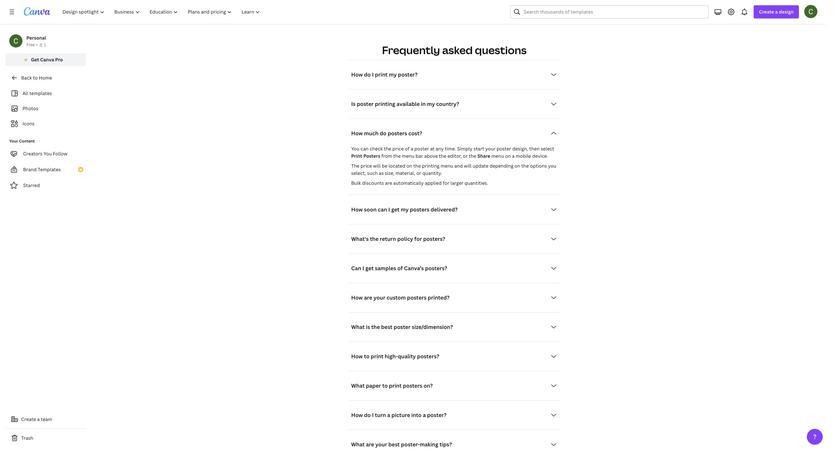Task type: vqa. For each thing, say whether or not it's contained in the screenshot.
Canva Assistant image
no



Task type: locate. For each thing, give the bounding box(es) containing it.
photos link
[[9, 102, 82, 115]]

on down mobile
[[515, 163, 520, 169]]

0 vertical spatial your
[[485, 146, 496, 152]]

posters?
[[423, 236, 445, 243], [425, 265, 447, 272], [417, 353, 439, 361]]

1 horizontal spatial menu
[[441, 163, 453, 169]]

or up bulk discounts are automatically applied for larger quantities.
[[416, 170, 421, 177]]

a left "team"
[[37, 417, 40, 423]]

are for custom
[[364, 295, 372, 302]]

quantities.
[[464, 180, 488, 187]]

your inside "dropdown button"
[[375, 442, 387, 449]]

device.
[[532, 153, 548, 159]]

0 vertical spatial do
[[364, 71, 371, 78]]

or down simply
[[463, 153, 468, 159]]

0 horizontal spatial will
[[373, 163, 381, 169]]

1 vertical spatial your
[[374, 295, 385, 302]]

0 vertical spatial get
[[391, 206, 399, 214]]

2 vertical spatial to
[[382, 383, 388, 390]]

personal
[[26, 35, 46, 41]]

posters left delivered?
[[410, 206, 429, 214]]

1 vertical spatial best
[[388, 442, 400, 449]]

what is the best poster size/dimension? button
[[349, 321, 560, 334]]

2 vertical spatial posters?
[[417, 353, 439, 361]]

depending
[[490, 163, 513, 169]]

to for back
[[33, 75, 38, 81]]

1 vertical spatial get
[[365, 265, 374, 272]]

you up print
[[351, 146, 359, 152]]

the left return
[[370, 236, 379, 243]]

1 vertical spatial can
[[378, 206, 387, 214]]

what inside dropdown button
[[351, 324, 365, 331]]

available
[[397, 101, 420, 108]]

posters? for what's the return policy for posters?
[[423, 236, 445, 243]]

your inside you can check the price of a poster at any time. simply start your poster design, then select print posters from the menu bar above the editor, or the share menu on a mobile device.
[[485, 146, 496, 152]]

will right and
[[464, 163, 472, 169]]

2 vertical spatial are
[[366, 442, 374, 449]]

what's the return policy for posters?
[[351, 236, 445, 243]]

back to home
[[21, 75, 52, 81]]

what inside dropdown button
[[351, 383, 365, 390]]

create a team
[[21, 417, 52, 423]]

None search field
[[510, 5, 709, 19]]

create left design
[[759, 9, 774, 15]]

best inside dropdown button
[[381, 324, 392, 331]]

poster right 'is'
[[357, 101, 374, 108]]

simply
[[457, 146, 472, 152]]

2 vertical spatial what
[[351, 442, 365, 449]]

are inside dropdown button
[[364, 295, 372, 302]]

do inside dropdown button
[[380, 130, 386, 137]]

best inside "dropdown button"
[[388, 442, 400, 449]]

posters? inside dropdown button
[[423, 236, 445, 243]]

of left "canva's"
[[397, 265, 403, 272]]

3 what from the top
[[351, 442, 365, 449]]

0 horizontal spatial poster?
[[398, 71, 418, 78]]

0 vertical spatial for
[[443, 180, 449, 187]]

0 horizontal spatial for
[[414, 236, 422, 243]]

the down any
[[439, 153, 446, 159]]

the right 'is'
[[371, 324, 380, 331]]

select,
[[351, 170, 366, 177]]

create inside dropdown button
[[759, 9, 774, 15]]

is
[[366, 324, 370, 331]]

how for how do i print my poster?
[[351, 71, 363, 78]]

to right back
[[33, 75, 38, 81]]

2 vertical spatial your
[[375, 442, 387, 449]]

much
[[364, 130, 378, 137]]

0 vertical spatial create
[[759, 9, 774, 15]]

how for how much do posters cost?
[[351, 130, 363, 137]]

1 vertical spatial or
[[416, 170, 421, 177]]

1 horizontal spatial create
[[759, 9, 774, 15]]

my right the in
[[427, 101, 435, 108]]

1 how from the top
[[351, 71, 363, 78]]

delivered?
[[431, 206, 458, 214]]

menu up depending
[[491, 153, 504, 159]]

how inside how do i print my poster? dropdown button
[[351, 71, 363, 78]]

posters? for how to print high-quality posters?
[[417, 353, 439, 361]]

price up such
[[361, 163, 372, 169]]

will
[[373, 163, 381, 169], [464, 163, 472, 169]]

1 vertical spatial print
[[371, 353, 383, 361]]

i inside how soon can i get my posters delivered? dropdown button
[[388, 206, 390, 214]]

my
[[389, 71, 397, 78], [427, 101, 435, 108], [401, 206, 409, 214]]

1 vertical spatial of
[[397, 265, 403, 272]]

1 horizontal spatial price
[[392, 146, 404, 152]]

create inside button
[[21, 417, 36, 423]]

3 how from the top
[[351, 206, 363, 214]]

a right into
[[423, 412, 426, 420]]

templates
[[29, 90, 52, 97]]

1 vertical spatial my
[[427, 101, 435, 108]]

how inside how soon can i get my posters delivered? dropdown button
[[351, 206, 363, 214]]

posters? right policy
[[423, 236, 445, 243]]

a down the cost?
[[411, 146, 413, 152]]

0 vertical spatial poster?
[[398, 71, 418, 78]]

1 horizontal spatial will
[[464, 163, 472, 169]]

on up material,
[[407, 163, 412, 169]]

price up located
[[392, 146, 404, 152]]

posters right the custom
[[407, 295, 426, 302]]

brand
[[23, 167, 37, 173]]

will left be
[[373, 163, 381, 169]]

0 horizontal spatial of
[[397, 265, 403, 272]]

get right the soon
[[391, 206, 399, 214]]

get canva pro
[[31, 57, 63, 63]]

printing inside dropdown button
[[375, 101, 395, 108]]

of down the cost?
[[405, 146, 410, 152]]

templates
[[38, 167, 61, 173]]

1 horizontal spatial you
[[351, 146, 359, 152]]

my down automatically
[[401, 206, 409, 214]]

how inside how much do posters cost? dropdown button
[[351, 130, 363, 137]]

can right the soon
[[378, 206, 387, 214]]

print inside how do i print my poster? dropdown button
[[375, 71, 388, 78]]

you left the follow at the top left of the page
[[44, 151, 52, 157]]

0 vertical spatial posters?
[[423, 236, 445, 243]]

0 horizontal spatial or
[[416, 170, 421, 177]]

or inside you can check the price of a poster at any time. simply start your poster design, then select print posters from the menu bar above the editor, or the share menu on a mobile device.
[[463, 153, 468, 159]]

a
[[775, 9, 778, 15], [411, 146, 413, 152], [512, 153, 515, 159], [387, 412, 390, 420], [423, 412, 426, 420], [37, 417, 40, 423]]

2 horizontal spatial to
[[382, 383, 388, 390]]

poster down the how are your custom posters printed?
[[394, 324, 411, 331]]

4 how from the top
[[351, 295, 363, 302]]

then
[[529, 146, 540, 152]]

0 vertical spatial what
[[351, 324, 365, 331]]

how to print high-quality posters? button
[[349, 350, 560, 364]]

for right policy
[[414, 236, 422, 243]]

0 horizontal spatial printing
[[375, 101, 395, 108]]

can up "posters"
[[361, 146, 369, 152]]

of
[[405, 146, 410, 152], [397, 265, 403, 272]]

your left the custom
[[374, 295, 385, 302]]

get
[[391, 206, 399, 214], [365, 265, 374, 272]]

is poster printing available in my country? button
[[349, 98, 560, 111]]

are inside "dropdown button"
[[366, 442, 374, 449]]

5 how from the top
[[351, 353, 363, 361]]

design,
[[512, 146, 528, 152]]

2 vertical spatial my
[[401, 206, 409, 214]]

how inside how to print high-quality posters? "dropdown button"
[[351, 353, 363, 361]]

time.
[[445, 146, 456, 152]]

price
[[392, 146, 404, 152], [361, 163, 372, 169]]

how for how soon can i get my posters delivered?
[[351, 206, 363, 214]]

0 vertical spatial can
[[361, 146, 369, 152]]

to right the paper
[[382, 383, 388, 390]]

printing left available on the top
[[375, 101, 395, 108]]

you inside creators you follow link
[[44, 151, 52, 157]]

1 vertical spatial price
[[361, 163, 372, 169]]

your for what are your best poster-making tips?
[[375, 442, 387, 449]]

1 vertical spatial printing
[[422, 163, 439, 169]]

bulk
[[351, 180, 361, 187]]

trash link
[[5, 432, 86, 446]]

do for print
[[364, 71, 371, 78]]

for
[[443, 180, 449, 187], [414, 236, 422, 243]]

0 horizontal spatial price
[[361, 163, 372, 169]]

custom
[[387, 295, 406, 302]]

posters? right quality
[[417, 353, 439, 361]]

my inside dropdown button
[[389, 71, 397, 78]]

how soon can i get my posters delivered?
[[351, 206, 458, 214]]

pro
[[55, 57, 63, 63]]

2 what from the top
[[351, 383, 365, 390]]

poster-
[[401, 442, 420, 449]]

do for turn
[[364, 412, 371, 420]]

get
[[31, 57, 39, 63]]

0 vertical spatial print
[[375, 71, 388, 78]]

be
[[382, 163, 387, 169]]

can inside how soon can i get my posters delivered? dropdown button
[[378, 206, 387, 214]]

get right can
[[365, 265, 374, 272]]

into
[[411, 412, 422, 420]]

printing
[[375, 101, 395, 108], [422, 163, 439, 169]]

brand templates link
[[5, 163, 86, 177]]

the down start
[[469, 153, 476, 159]]

posters left the cost?
[[388, 130, 407, 137]]

a down design,
[[512, 153, 515, 159]]

what are your best poster-making tips? button
[[349, 439, 560, 451]]

all
[[22, 90, 28, 97]]

1 horizontal spatial get
[[391, 206, 399, 214]]

0 vertical spatial price
[[392, 146, 404, 152]]

1 horizontal spatial my
[[401, 206, 409, 214]]

2 how from the top
[[351, 130, 363, 137]]

how soon can i get my posters delivered? button
[[349, 203, 560, 217]]

1 horizontal spatial poster?
[[427, 412, 447, 420]]

0 vertical spatial of
[[405, 146, 410, 152]]

6 how from the top
[[351, 412, 363, 420]]

0 vertical spatial or
[[463, 153, 468, 159]]

my down frequently
[[389, 71, 397, 78]]

or
[[463, 153, 468, 159], [416, 170, 421, 177]]

best left poster-
[[388, 442, 400, 449]]

create left "team"
[[21, 417, 36, 423]]

what are your best poster-making tips?
[[351, 442, 452, 449]]

menu left the bar
[[402, 153, 414, 159]]

icons
[[22, 121, 34, 127]]

what is the best poster size/dimension?
[[351, 324, 453, 331]]

•
[[36, 42, 38, 48]]

1 horizontal spatial to
[[364, 353, 369, 361]]

2 vertical spatial print
[[389, 383, 402, 390]]

free
[[26, 42, 35, 48]]

1 vertical spatial to
[[364, 353, 369, 361]]

my for available
[[427, 101, 435, 108]]

0 vertical spatial best
[[381, 324, 392, 331]]

how for how to print high-quality posters?
[[351, 353, 363, 361]]

posters? inside dropdown button
[[425, 265, 447, 272]]

1 vertical spatial posters?
[[425, 265, 447, 272]]

posters? right "canva's"
[[425, 265, 447, 272]]

for left the larger
[[443, 180, 449, 187]]

0 horizontal spatial you
[[44, 151, 52, 157]]

your
[[485, 146, 496, 152], [374, 295, 385, 302], [375, 442, 387, 449]]

get inside dropdown button
[[365, 265, 374, 272]]

your inside dropdown button
[[374, 295, 385, 302]]

0 horizontal spatial my
[[389, 71, 397, 78]]

poster? right into
[[427, 412, 447, 420]]

1 what from the top
[[351, 324, 365, 331]]

starred link
[[5, 179, 86, 192]]

price inside the price will be located on the printing menu and will update depending on the options you select, such as size, material, or quantity.
[[361, 163, 372, 169]]

at
[[430, 146, 435, 152]]

2 vertical spatial do
[[364, 412, 371, 420]]

is
[[351, 101, 356, 108]]

best right 'is'
[[381, 324, 392, 331]]

material,
[[395, 170, 415, 177]]

to inside "dropdown button"
[[364, 353, 369, 361]]

1 vertical spatial what
[[351, 383, 365, 390]]

printing inside the price will be located on the printing menu and will update depending on the options you select, such as size, material, or quantity.
[[422, 163, 439, 169]]

your left poster-
[[375, 442, 387, 449]]

1 horizontal spatial of
[[405, 146, 410, 152]]

2 horizontal spatial my
[[427, 101, 435, 108]]

to left high-
[[364, 353, 369, 361]]

1 horizontal spatial on
[[505, 153, 511, 159]]

create a design
[[759, 9, 794, 15]]

1 horizontal spatial printing
[[422, 163, 439, 169]]

printing up the quantity.
[[422, 163, 439, 169]]

1 vertical spatial for
[[414, 236, 422, 243]]

christina overa image
[[804, 5, 817, 18]]

printed?
[[428, 295, 450, 302]]

1 vertical spatial create
[[21, 417, 36, 423]]

poster up the bar
[[414, 146, 429, 152]]

your up share
[[485, 146, 496, 152]]

1 horizontal spatial or
[[463, 153, 468, 159]]

0 vertical spatial to
[[33, 75, 38, 81]]

print
[[375, 71, 388, 78], [371, 353, 383, 361], [389, 383, 402, 390]]

print
[[351, 153, 362, 159]]

your for how are your custom posters printed?
[[374, 295, 385, 302]]

turn
[[375, 412, 386, 420]]

1 vertical spatial are
[[364, 295, 372, 302]]

0 vertical spatial my
[[389, 71, 397, 78]]

you inside you can check the price of a poster at any time. simply start your poster design, then select print posters from the menu bar above the editor, or the share menu on a mobile device.
[[351, 146, 359, 152]]

poster left design,
[[497, 146, 511, 152]]

0 horizontal spatial to
[[33, 75, 38, 81]]

menu left and
[[441, 163, 453, 169]]

print inside what paper to print posters on? dropdown button
[[389, 383, 402, 390]]

how inside how are your custom posters printed? dropdown button
[[351, 295, 363, 302]]

on up depending
[[505, 153, 511, 159]]

bulk discounts are automatically applied for larger quantities.
[[351, 180, 488, 187]]

0 vertical spatial printing
[[375, 101, 395, 108]]

0 horizontal spatial get
[[365, 265, 374, 272]]

posters? inside "dropdown button"
[[417, 353, 439, 361]]

you
[[351, 146, 359, 152], [44, 151, 52, 157]]

what inside "dropdown button"
[[351, 442, 365, 449]]

1 vertical spatial do
[[380, 130, 386, 137]]

to
[[33, 75, 38, 81], [364, 353, 369, 361], [382, 383, 388, 390]]

how inside how do i turn a picture into a poster? dropdown button
[[351, 412, 363, 420]]

1 horizontal spatial can
[[378, 206, 387, 214]]

poster? down frequently
[[398, 71, 418, 78]]

0 horizontal spatial can
[[361, 146, 369, 152]]

questions
[[475, 43, 527, 57]]

i inside how do i turn a picture into a poster? dropdown button
[[372, 412, 374, 420]]

0 horizontal spatial create
[[21, 417, 36, 423]]



Task type: describe. For each thing, give the bounding box(es) containing it.
how do i print my poster? button
[[349, 68, 560, 81]]

what for what paper to print posters on?
[[351, 383, 365, 390]]

frequently asked questions
[[382, 43, 527, 57]]

is poster printing available in my country?
[[351, 101, 459, 108]]

return
[[380, 236, 396, 243]]

creators you follow link
[[5, 147, 86, 161]]

price inside you can check the price of a poster at any time. simply start your poster design, then select print posters from the menu bar above the editor, or the share menu on a mobile device.
[[392, 146, 404, 152]]

get inside dropdown button
[[391, 206, 399, 214]]

a left design
[[775, 9, 778, 15]]

1
[[44, 42, 46, 48]]

back to home link
[[5, 71, 86, 85]]

print inside how to print high-quality posters? "dropdown button"
[[371, 353, 383, 361]]

what for what are your best poster-making tips?
[[351, 442, 365, 449]]

all templates link
[[9, 87, 82, 100]]

top level navigation element
[[58, 5, 266, 19]]

of inside dropdown button
[[397, 265, 403, 272]]

create for create a team
[[21, 417, 36, 423]]

the inside dropdown button
[[370, 236, 379, 243]]

soon
[[364, 206, 377, 214]]

home
[[39, 75, 52, 81]]

for inside dropdown button
[[414, 236, 422, 243]]

discounts
[[362, 180, 384, 187]]

free •
[[26, 42, 38, 48]]

from
[[381, 153, 392, 159]]

mobile
[[516, 153, 531, 159]]

icons link
[[9, 118, 82, 130]]

such
[[367, 170, 378, 177]]

my for i
[[401, 206, 409, 214]]

the price will be located on the printing menu and will update depending on the options you select, such as size, material, or quantity.
[[351, 163, 556, 177]]

best for poster-
[[388, 442, 400, 449]]

2 horizontal spatial menu
[[491, 153, 504, 159]]

you
[[548, 163, 556, 169]]

2 horizontal spatial on
[[515, 163, 520, 169]]

are for best
[[366, 442, 374, 449]]

canva
[[40, 57, 54, 63]]

on inside you can check the price of a poster at any time. simply start your poster design, then select print posters from the menu bar above the editor, or the share menu on a mobile device.
[[505, 153, 511, 159]]

how to print high-quality posters?
[[351, 353, 439, 361]]

print for i
[[375, 71, 388, 78]]

high-
[[385, 353, 398, 361]]

located
[[389, 163, 405, 169]]

to for how
[[364, 353, 369, 361]]

asked
[[442, 43, 473, 57]]

0 horizontal spatial menu
[[402, 153, 414, 159]]

team
[[41, 417, 52, 423]]

brand templates
[[23, 167, 61, 173]]

creators
[[23, 151, 42, 157]]

how much do posters cost? button
[[349, 127, 560, 140]]

quality
[[398, 353, 416, 361]]

or inside the price will be located on the printing menu and will update depending on the options you select, such as size, material, or quantity.
[[416, 170, 421, 177]]

policy
[[397, 236, 413, 243]]

creators you follow
[[23, 151, 67, 157]]

the down the bar
[[413, 163, 421, 169]]

how for how do i turn a picture into a poster?
[[351, 412, 363, 420]]

how for how are your custom posters printed?
[[351, 295, 363, 302]]

get canva pro button
[[5, 54, 86, 66]]

frequently
[[382, 43, 440, 57]]

share
[[477, 153, 490, 159]]

Search search field
[[524, 6, 705, 18]]

to inside dropdown button
[[382, 383, 388, 390]]

best for poster
[[381, 324, 392, 331]]

you can check the price of a poster at any time. simply start your poster design, then select print posters from the menu bar above the editor, or the share menu on a mobile device.
[[351, 146, 554, 159]]

1 horizontal spatial for
[[443, 180, 449, 187]]

1 vertical spatial poster?
[[427, 412, 447, 420]]

on?
[[424, 383, 433, 390]]

a right turn
[[387, 412, 390, 420]]

quantity.
[[422, 170, 442, 177]]

larger
[[450, 180, 463, 187]]

the
[[351, 163, 359, 169]]

posters inside dropdown button
[[410, 206, 429, 214]]

country?
[[436, 101, 459, 108]]

bar
[[416, 153, 423, 159]]

posters
[[363, 153, 380, 159]]

tips?
[[440, 442, 452, 449]]

can i get samples of canva's posters?
[[351, 265, 447, 272]]

any
[[436, 146, 444, 152]]

starred
[[23, 182, 40, 189]]

check
[[370, 146, 383, 152]]

i inside how do i print my poster? dropdown button
[[372, 71, 374, 78]]

i inside can i get samples of canva's posters? dropdown button
[[362, 265, 364, 272]]

your content
[[9, 139, 35, 144]]

1 will from the left
[[373, 163, 381, 169]]

trash
[[21, 436, 33, 442]]

0 horizontal spatial on
[[407, 163, 412, 169]]

design
[[779, 9, 794, 15]]

the up located
[[393, 153, 401, 159]]

create a team button
[[5, 414, 86, 427]]

as
[[379, 170, 384, 177]]

making
[[420, 442, 438, 449]]

the inside dropdown button
[[371, 324, 380, 331]]

of inside you can check the price of a poster at any time. simply start your poster design, then select print posters from the menu bar above the editor, or the share menu on a mobile device.
[[405, 146, 410, 152]]

all templates
[[22, 90, 52, 97]]

create for create a design
[[759, 9, 774, 15]]

options
[[530, 163, 547, 169]]

what paper to print posters on?
[[351, 383, 433, 390]]

posters inside dropdown button
[[407, 295, 426, 302]]

the up from
[[384, 146, 391, 152]]

editor,
[[447, 153, 462, 159]]

print for to
[[389, 383, 402, 390]]

automatically
[[393, 180, 424, 187]]

content
[[19, 139, 35, 144]]

what for what is the best poster size/dimension?
[[351, 324, 365, 331]]

in
[[421, 101, 426, 108]]

your
[[9, 139, 18, 144]]

select
[[541, 146, 554, 152]]

how are your custom posters printed? button
[[349, 292, 560, 305]]

the down mobile
[[521, 163, 529, 169]]

and
[[454, 163, 463, 169]]

size,
[[385, 170, 394, 177]]

picture
[[391, 412, 410, 420]]

cost?
[[408, 130, 422, 137]]

0 vertical spatial are
[[385, 180, 392, 187]]

how much do posters cost?
[[351, 130, 422, 137]]

how do i turn a picture into a poster? button
[[349, 409, 560, 423]]

applied
[[425, 180, 442, 187]]

how do i turn a picture into a poster?
[[351, 412, 447, 420]]

posters left "on?"
[[403, 383, 422, 390]]

can i get samples of canva's posters? button
[[349, 262, 560, 275]]

a inside button
[[37, 417, 40, 423]]

poster inside dropdown button
[[394, 324, 411, 331]]

above
[[424, 153, 438, 159]]

menu inside the price will be located on the printing menu and will update depending on the options you select, such as size, material, or quantity.
[[441, 163, 453, 169]]

can inside you can check the price of a poster at any time. simply start your poster design, then select print posters from the menu bar above the editor, or the share menu on a mobile device.
[[361, 146, 369, 152]]

photos
[[22, 105, 38, 112]]

paper
[[366, 383, 381, 390]]

poster inside dropdown button
[[357, 101, 374, 108]]

canva's
[[404, 265, 424, 272]]

2 will from the left
[[464, 163, 472, 169]]



